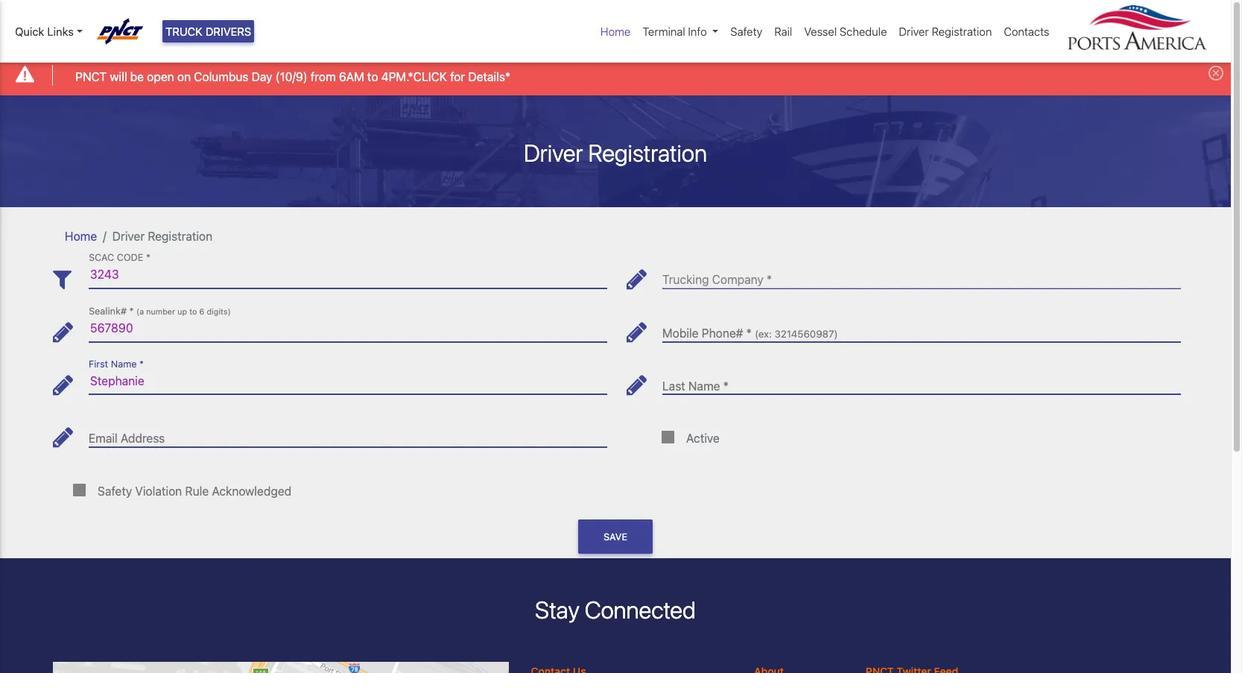 Task type: locate. For each thing, give the bounding box(es) containing it.
home link up scac
[[65, 229, 97, 243]]

contacts
[[1005, 25, 1050, 38]]

2 vertical spatial driver registration
[[112, 229, 213, 243]]

First Name * text field
[[89, 367, 608, 395]]

trucking
[[663, 273, 709, 287]]

0 vertical spatial home link
[[595, 17, 637, 46]]

from
[[311, 70, 336, 83]]

1 vertical spatial driver
[[524, 138, 583, 167]]

to inside sealink# * (a number up to 6 digits)
[[189, 307, 197, 316]]

1 horizontal spatial home link
[[595, 17, 637, 46]]

number
[[146, 307, 175, 316]]

1 horizontal spatial to
[[368, 70, 378, 83]]

0 vertical spatial driver registration
[[899, 25, 993, 38]]

1 vertical spatial driver registration
[[524, 138, 708, 167]]

1 horizontal spatial driver
[[524, 138, 583, 167]]

stay connected
[[535, 596, 696, 624]]

home up scac
[[65, 229, 97, 243]]

safety left violation
[[98, 484, 132, 498]]

home up pnct will be open on columbus day (10/9) from 6am to 4pm.*click for details* alert
[[601, 25, 631, 38]]

to right 6am
[[368, 70, 378, 83]]

1 vertical spatial name
[[689, 379, 721, 393]]

safety left rail
[[731, 25, 763, 38]]

2 horizontal spatial driver registration
[[899, 25, 993, 38]]

to left '6'
[[189, 307, 197, 316]]

vessel schedule
[[805, 25, 888, 38]]

home link up pnct will be open on columbus day (10/9) from 6am to 4pm.*click for details* alert
[[595, 17, 637, 46]]

driver registration link
[[893, 17, 999, 46]]

2 vertical spatial registration
[[148, 229, 213, 243]]

home
[[601, 25, 631, 38], [65, 229, 97, 243]]

rule
[[185, 484, 209, 498]]

name right first
[[111, 358, 137, 370]]

truck
[[166, 25, 203, 38]]

pnct will be open on columbus day (10/9) from 6am to 4pm.*click for details* link
[[75, 68, 511, 85]]

quick links link
[[15, 23, 83, 40]]

0 horizontal spatial driver
[[112, 229, 145, 243]]

0 horizontal spatial to
[[189, 307, 197, 316]]

* for last name *
[[724, 379, 729, 393]]

safety for safety
[[731, 25, 763, 38]]

0 vertical spatial registration
[[932, 25, 993, 38]]

6
[[199, 307, 205, 316]]

name
[[111, 358, 137, 370], [689, 379, 721, 393]]

safety
[[731, 25, 763, 38], [98, 484, 132, 498]]

0 vertical spatial safety
[[731, 25, 763, 38]]

name right last
[[689, 379, 721, 393]]

* right the code
[[146, 252, 151, 264]]

None text field
[[89, 315, 608, 342]]

driver
[[899, 25, 929, 38], [524, 138, 583, 167], [112, 229, 145, 243]]

on
[[177, 70, 191, 83]]

0 vertical spatial name
[[111, 358, 137, 370]]

active
[[687, 432, 720, 445]]

first
[[89, 358, 108, 370]]

1 vertical spatial home
[[65, 229, 97, 243]]

sealink#
[[89, 306, 127, 317]]

0 vertical spatial to
[[368, 70, 378, 83]]

* left (ex:
[[747, 327, 752, 340]]

quick links
[[15, 25, 74, 38]]

phone#
[[702, 327, 744, 340]]

rail
[[775, 25, 793, 38]]

0 vertical spatial home
[[601, 25, 631, 38]]

* right last
[[724, 379, 729, 393]]

vessel schedule link
[[799, 17, 893, 46]]

1 horizontal spatial name
[[689, 379, 721, 393]]

quick
[[15, 25, 44, 38]]

name for last
[[689, 379, 721, 393]]

home link
[[595, 17, 637, 46], [65, 229, 97, 243]]

SCAC CODE * search field
[[89, 261, 608, 289]]

be
[[130, 70, 144, 83]]

4pm.*click
[[381, 70, 447, 83]]

0 horizontal spatial home link
[[65, 229, 97, 243]]

violation
[[135, 484, 182, 498]]

contacts link
[[999, 17, 1056, 46]]

2 horizontal spatial registration
[[932, 25, 993, 38]]

(a
[[136, 307, 144, 316]]

0 horizontal spatial safety
[[98, 484, 132, 498]]

pnct
[[75, 70, 107, 83]]

day
[[252, 70, 273, 83]]

address
[[121, 432, 165, 445]]

2 horizontal spatial driver
[[899, 25, 929, 38]]

safety link
[[725, 17, 769, 46]]

save button
[[579, 520, 653, 554]]

1 horizontal spatial safety
[[731, 25, 763, 38]]

* right "company"
[[767, 273, 772, 287]]

terminal info
[[643, 25, 707, 38]]

0 horizontal spatial registration
[[148, 229, 213, 243]]

truck drivers link
[[163, 20, 254, 43]]

0 vertical spatial driver
[[899, 25, 929, 38]]

pnct will be open on columbus day (10/9) from 6am to 4pm.*click for details* alert
[[0, 55, 1232, 95]]

1 vertical spatial registration
[[589, 138, 708, 167]]

1 vertical spatial safety
[[98, 484, 132, 498]]

trucking company *
[[663, 273, 772, 287]]

None text field
[[663, 315, 1182, 342]]

mobile phone# * (ex: 3214560987)
[[663, 327, 838, 340]]

name for first
[[111, 358, 137, 370]]

to
[[368, 70, 378, 83], [189, 307, 197, 316]]

registration
[[932, 25, 993, 38], [589, 138, 708, 167], [148, 229, 213, 243]]

code
[[117, 252, 143, 264]]

1 horizontal spatial driver registration
[[524, 138, 708, 167]]

up
[[178, 307, 187, 316]]

scac
[[89, 252, 114, 264]]

close image
[[1209, 66, 1224, 81]]

* right first
[[139, 358, 144, 370]]

safety inside safety link
[[731, 25, 763, 38]]

*
[[146, 252, 151, 264], [767, 273, 772, 287], [129, 306, 134, 317], [747, 327, 752, 340], [139, 358, 144, 370], [724, 379, 729, 393]]

driver registration
[[899, 25, 993, 38], [524, 138, 708, 167], [112, 229, 213, 243]]

last
[[663, 379, 686, 393]]

0 horizontal spatial driver registration
[[112, 229, 213, 243]]

1 vertical spatial to
[[189, 307, 197, 316]]

0 horizontal spatial name
[[111, 358, 137, 370]]



Task type: describe. For each thing, give the bounding box(es) containing it.
6am
[[339, 70, 364, 83]]

open
[[147, 70, 174, 83]]

safety for safety violation rule acknowledged
[[98, 484, 132, 498]]

vessel
[[805, 25, 837, 38]]

Trucking Company * text field
[[663, 261, 1182, 289]]

safety violation rule acknowledged
[[98, 484, 292, 498]]

for
[[450, 70, 465, 83]]

* for mobile phone# * (ex: 3214560987)
[[747, 327, 752, 340]]

pnct will be open on columbus day (10/9) from 6am to 4pm.*click for details*
[[75, 70, 511, 83]]

3214560987)
[[775, 328, 838, 340]]

email address
[[89, 432, 165, 445]]

info
[[688, 25, 707, 38]]

truck drivers
[[166, 25, 251, 38]]

Last Name * text field
[[663, 367, 1182, 395]]

digits)
[[207, 307, 231, 316]]

connected
[[585, 596, 696, 624]]

first name *
[[89, 358, 144, 370]]

driver inside driver registration link
[[899, 25, 929, 38]]

details*
[[468, 70, 511, 83]]

1 horizontal spatial registration
[[589, 138, 708, 167]]

sealink# * (a number up to 6 digits)
[[89, 306, 231, 317]]

links
[[47, 25, 74, 38]]

schedule
[[840, 25, 888, 38]]

0 horizontal spatial home
[[65, 229, 97, 243]]

company
[[713, 273, 764, 287]]

save
[[604, 531, 628, 542]]

will
[[110, 70, 127, 83]]

rail link
[[769, 17, 799, 46]]

to inside alert
[[368, 70, 378, 83]]

* for trucking company *
[[767, 273, 772, 287]]

(ex:
[[755, 328, 772, 340]]

acknowledged
[[212, 484, 292, 498]]

columbus
[[194, 70, 249, 83]]

* for scac code *
[[146, 252, 151, 264]]

1 vertical spatial home link
[[65, 229, 97, 243]]

Email Address text field
[[89, 420, 608, 447]]

drivers
[[206, 25, 251, 38]]

* for first name *
[[139, 358, 144, 370]]

mobile
[[663, 327, 699, 340]]

terminal info link
[[637, 17, 725, 46]]

1 horizontal spatial home
[[601, 25, 631, 38]]

last name *
[[663, 379, 729, 393]]

* left the (a
[[129, 306, 134, 317]]

terminal
[[643, 25, 686, 38]]

(10/9)
[[276, 70, 308, 83]]

stay
[[535, 596, 580, 624]]

email
[[89, 432, 118, 445]]

2 vertical spatial driver
[[112, 229, 145, 243]]

scac code *
[[89, 252, 151, 264]]



Task type: vqa. For each thing, say whether or not it's contained in the screenshot.
Safety's 'Safety'
yes



